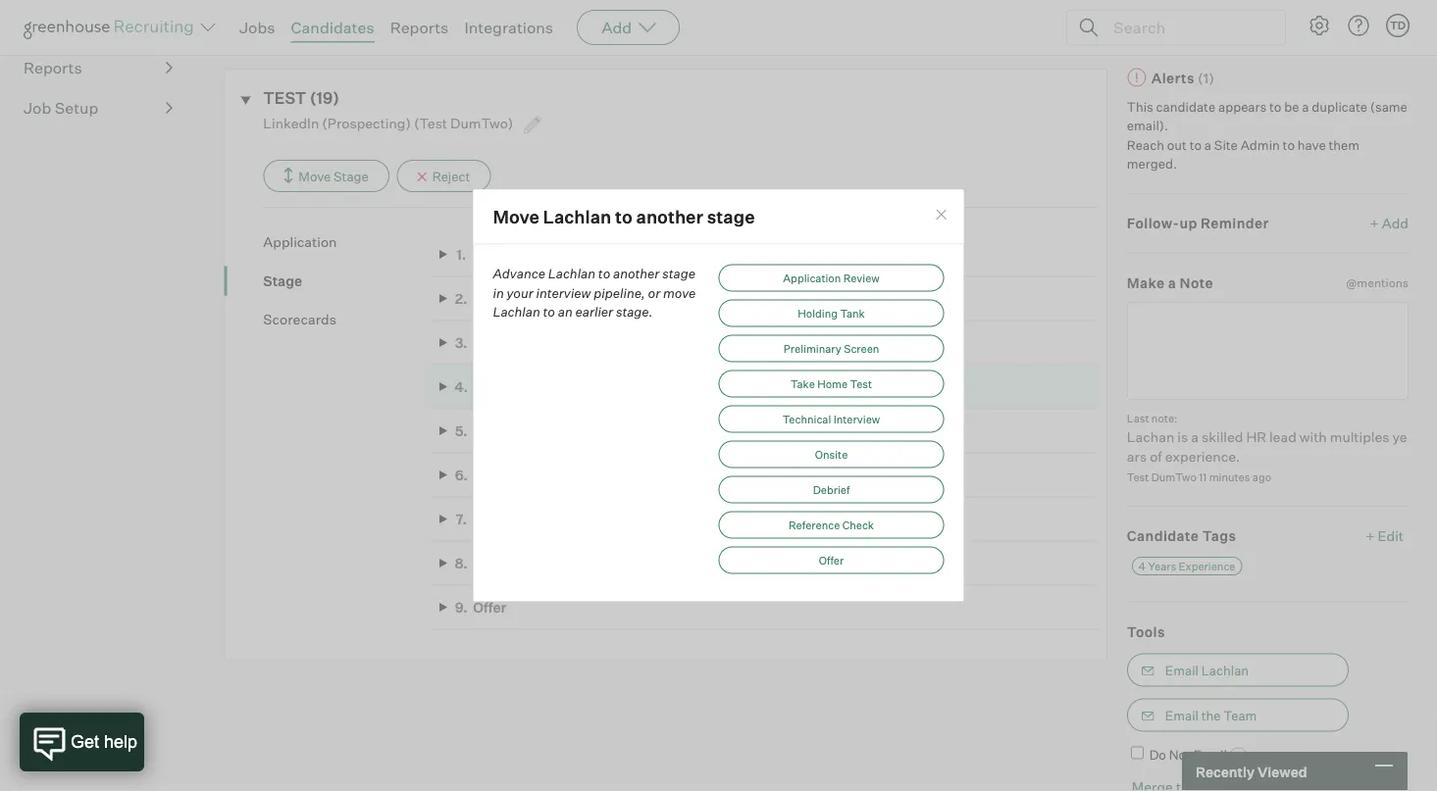 Task type: describe. For each thing, give the bounding box(es) containing it.
of
[[1150, 449, 1163, 466]]

0 horizontal spatial preliminary
[[473, 335, 551, 352]]

candidate
[[1127, 528, 1200, 545]]

0 horizontal spatial take
[[473, 379, 506, 396]]

applied
[[614, 246, 664, 263]]

+ for + edit
[[1366, 528, 1375, 545]]

offer inside move lachlan to another stage dialog
[[819, 554, 844, 567]]

0 horizontal spatial test
[[551, 379, 580, 396]]

follow link
[[1368, 16, 1409, 35]]

a left 'note'
[[1169, 274, 1177, 292]]

nov 2, 2023
[[701, 379, 778, 396]]

reminder
[[1201, 215, 1270, 232]]

0 horizontal spatial interview
[[541, 423, 603, 440]]

@mentions
[[1347, 275, 1409, 290]]

ars
[[1127, 449, 1147, 466]]

email the team
[[1166, 708, 1257, 724]]

lachan
[[1127, 429, 1175, 446]]

0 horizontal spatial stage
[[263, 272, 302, 290]]

note
[[1180, 274, 1214, 292]]

1 vertical spatial debrief
[[473, 511, 522, 528]]

earlier
[[576, 304, 613, 320]]

technical interview
[[783, 412, 881, 426]]

scorecards
[[263, 311, 337, 328]]

ago
[[1253, 471, 1272, 484]]

not
[[1169, 747, 1191, 763]]

tank inside move lachlan to another stage dialog
[[840, 306, 865, 320]]

hr
[[1247, 429, 1267, 446]]

move lachlan to another stage dialog
[[473, 189, 965, 603]]

1 horizontal spatial reports link
[[390, 18, 449, 37]]

move lachlan to another stage
[[493, 206, 755, 228]]

@mentions link
[[1347, 273, 1409, 293]]

0 horizontal spatial technical
[[473, 423, 538, 440]]

lachlan for move
[[543, 206, 612, 228]]

up
[[1180, 215, 1198, 232]]

(1)
[[1198, 69, 1215, 86]]

details link
[[406, 14, 451, 43]]

check inside move lachlan to another stage dialog
[[843, 518, 874, 532]]

0 vertical spatial reports
[[390, 18, 449, 37]]

jobs
[[239, 18, 275, 37]]

9.
[[455, 599, 468, 617]]

ye
[[1393, 429, 1408, 446]]

(test
[[414, 114, 448, 132]]

1 vertical spatial nov
[[701, 379, 727, 396]]

reach
[[1127, 137, 1165, 153]]

email).
[[1127, 118, 1169, 134]]

appears
[[1219, 99, 1267, 114]]

take inside move lachlan to another stage dialog
[[791, 377, 815, 390]]

0 horizontal spatial home
[[508, 379, 548, 396]]

have
[[1298, 137, 1326, 153]]

viewed
[[1258, 764, 1308, 781]]

0 horizontal spatial screen
[[554, 335, 601, 352]]

activity feed
[[299, 14, 383, 31]]

site
[[1215, 137, 1238, 153]]

1 horizontal spatial add
[[1383, 215, 1409, 232]]

pipeline,
[[594, 285, 646, 301]]

greenhouse recruiting image
[[24, 16, 200, 39]]

to right out
[[1190, 137, 1202, 153]]

stage link
[[263, 271, 430, 291]]

tools
[[1127, 624, 1166, 641]]

dumtwo
[[1152, 471, 1197, 484]]

screen inside move lachlan to another stage dialog
[[844, 342, 880, 355]]

2.
[[455, 290, 468, 308]]

on 1 job
[[223, 14, 277, 31]]

debrief inside move lachlan to another stage dialog
[[813, 483, 850, 496]]

a left site
[[1205, 137, 1212, 153]]

alerts (1)
[[1152, 69, 1215, 86]]

reject
[[432, 168, 470, 184]]

pipeline
[[24, 18, 83, 37]]

0 vertical spatial review
[[553, 246, 602, 263]]

scorecards link
[[263, 310, 430, 329]]

job setup
[[24, 98, 98, 118]]

7. debrief
[[456, 511, 522, 528]]

technical inside move lachlan to another stage dialog
[[783, 412, 831, 426]]

0 vertical spatial nov
[[686, 246, 712, 263]]

or
[[648, 285, 661, 301]]

move stage button
[[263, 160, 389, 192]]

duplicate
[[1312, 99, 1368, 114]]

is
[[1178, 429, 1189, 446]]

the
[[1202, 708, 1221, 724]]

9. offer
[[455, 599, 507, 617]]

4
[[1139, 560, 1146, 573]]

close image
[[934, 207, 950, 223]]

+ add link
[[1371, 214, 1409, 233]]

move for move lachlan to another stage
[[493, 206, 540, 228]]

1 horizontal spatial application
[[473, 246, 550, 263]]

a inside last note: lachan is a skilled hr lead with multiples ye ars of experience. test dumtwo               11 minutes               ago
[[1192, 429, 1199, 446]]

to left be
[[1270, 99, 1282, 114]]

+ for + add
[[1371, 215, 1380, 232]]

advance
[[493, 266, 546, 281]]

Do Not Email checkbox
[[1131, 747, 1144, 760]]

pipeline link
[[24, 16, 173, 39]]

6. onsite
[[455, 467, 517, 484]]

1 vertical spatial 2023
[[745, 379, 778, 396]]

preliminary inside move lachlan to another stage dialog
[[784, 342, 842, 355]]

td
[[1390, 19, 1406, 32]]

edit
[[1378, 528, 1404, 545]]

merged.
[[1127, 156, 1178, 172]]

alerts
[[1152, 69, 1195, 86]]

lachlan for advance
[[548, 266, 596, 281]]

them
[[1329, 137, 1360, 153]]

to up 1. application review applied on  nov 2, 2023 |
[[615, 206, 633, 228]]

integrations
[[465, 18, 554, 37]]

recently
[[1196, 764, 1255, 781]]

7.
[[456, 511, 467, 528]]

application link
[[263, 233, 430, 252]]

follow
[[1368, 17, 1409, 34]]

holding inside move lachlan to another stage dialog
[[798, 306, 838, 320]]

+ edit link
[[1361, 523, 1409, 550]]

0 horizontal spatial tank
[[529, 290, 562, 308]]



Task type: vqa. For each thing, say whether or not it's contained in the screenshot.
Pipeline link
yes



Task type: locate. For each thing, give the bounding box(es) containing it.
1 vertical spatial email
[[1166, 708, 1199, 724]]

1 vertical spatial reports link
[[24, 56, 173, 80]]

onsite down the technical interview
[[815, 448, 848, 461]]

move inside dialog
[[493, 206, 540, 228]]

1 vertical spatial 2,
[[730, 379, 742, 396]]

debrief up reference check
[[813, 483, 850, 496]]

(19)
[[310, 88, 340, 108]]

1 horizontal spatial job
[[253, 14, 277, 31]]

application inside move lachlan to another stage dialog
[[783, 271, 841, 284]]

tank up preliminary screen
[[840, 306, 865, 320]]

integrations link
[[465, 18, 554, 37]]

preliminary down holding tank
[[784, 342, 842, 355]]

0 horizontal spatial application
[[263, 234, 337, 251]]

a
[[1303, 99, 1310, 114], [1205, 137, 1212, 153], [1169, 274, 1177, 292], [1192, 429, 1199, 446]]

to
[[1270, 99, 1282, 114], [1190, 137, 1202, 153], [1283, 137, 1295, 153], [615, 206, 633, 228], [598, 266, 611, 281], [543, 304, 555, 320]]

td button
[[1383, 10, 1414, 41]]

email lachlan
[[1166, 663, 1249, 679]]

onsite right 6.
[[473, 467, 517, 484]]

1 vertical spatial job
[[24, 98, 51, 118]]

0 vertical spatial 2,
[[715, 246, 727, 263]]

2 horizontal spatial application
[[783, 271, 841, 284]]

lachlan up 1. application review applied on  nov 2, 2023 |
[[543, 206, 612, 228]]

application up holding tank
[[783, 271, 841, 284]]

1 horizontal spatial stage
[[707, 206, 755, 228]]

0 horizontal spatial stage
[[663, 266, 696, 281]]

1 horizontal spatial linkedin
[[473, 14, 529, 31]]

application
[[263, 234, 337, 251], [473, 246, 550, 263], [783, 271, 841, 284]]

1 horizontal spatial take
[[791, 377, 815, 390]]

2023 left |
[[730, 246, 763, 263]]

linkedin (prospecting) (test dumtwo)
[[263, 114, 517, 132]]

email the team button
[[1127, 699, 1349, 733]]

interview inside move lachlan to another stage dialog
[[834, 412, 881, 426]]

setup
[[55, 98, 98, 118]]

interview down take home test
[[834, 412, 881, 426]]

8.
[[455, 555, 468, 572]]

0 vertical spatial onsite
[[815, 448, 848, 461]]

(prospecting)
[[322, 114, 411, 132]]

do
[[1150, 747, 1167, 763]]

recently viewed
[[1196, 764, 1308, 781]]

lachlan
[[543, 206, 612, 228], [548, 266, 596, 281], [493, 304, 540, 320], [1202, 663, 1249, 679]]

2 vertical spatial email
[[1194, 747, 1228, 763]]

1 horizontal spatial technical
[[783, 412, 831, 426]]

+ left edit
[[1366, 528, 1375, 545]]

0 horizontal spatial add
[[602, 18, 632, 37]]

4. take home test
[[455, 379, 583, 396]]

to down 1. application review applied on  nov 2, 2023 |
[[598, 266, 611, 281]]

1 vertical spatial stage
[[663, 266, 696, 281]]

application up 'stage' link
[[263, 234, 337, 251]]

6.
[[455, 467, 468, 484]]

1 horizontal spatial interview
[[834, 412, 881, 426]]

0 horizontal spatial debrief
[[473, 511, 522, 528]]

another inside advance lachlan to another stage in your interview pipeline, or move lachlan to an earlier stage.
[[613, 266, 660, 281]]

your
[[507, 285, 534, 301]]

1 horizontal spatial holding
[[798, 306, 838, 320]]

+ add
[[1371, 215, 1409, 232]]

another
[[636, 206, 704, 228], [613, 266, 660, 281]]

4 years experience link
[[1132, 558, 1243, 576]]

0 horizontal spatial reports
[[24, 58, 82, 78]]

1 horizontal spatial test
[[850, 377, 872, 390]]

candidate
[[1157, 99, 1216, 114]]

1 vertical spatial add
[[1383, 215, 1409, 232]]

application for application
[[263, 234, 337, 251]]

0 horizontal spatial holding
[[473, 290, 526, 308]]

move inside button
[[299, 168, 331, 184]]

be
[[1285, 99, 1300, 114]]

details
[[406, 14, 451, 31]]

application up advance in the top left of the page
[[473, 246, 550, 263]]

last note: lachan is a skilled hr lead with multiples ye ars of experience. test dumtwo               11 minutes               ago
[[1127, 412, 1408, 484]]

0 vertical spatial add
[[602, 18, 632, 37]]

review
[[553, 246, 602, 263], [844, 271, 880, 284]]

email left 'the' in the right bottom of the page
[[1166, 708, 1199, 724]]

1 horizontal spatial debrief
[[813, 483, 850, 496]]

1 horizontal spatial review
[[844, 271, 880, 284]]

skilled
[[1202, 429, 1244, 446]]

Search text field
[[1109, 13, 1268, 42]]

1 horizontal spatial reports
[[390, 18, 449, 37]]

1 horizontal spatial offer
[[819, 554, 844, 567]]

2023
[[730, 246, 763, 263], [745, 379, 778, 396]]

home down 3. preliminary screen
[[508, 379, 548, 396]]

email for email the team
[[1166, 708, 1199, 724]]

lead
[[1270, 429, 1297, 446]]

lachlan inside button
[[1202, 663, 1249, 679]]

tank down advance in the top left of the page
[[529, 290, 562, 308]]

another down applied
[[613, 266, 660, 281]]

candidates
[[291, 18, 375, 37]]

0 vertical spatial linkedin
[[473, 14, 529, 31]]

test down ars
[[1127, 471, 1149, 484]]

holding down application review
[[798, 306, 838, 320]]

admin
[[1241, 137, 1280, 153]]

1 vertical spatial move
[[493, 206, 540, 228]]

move stage
[[299, 168, 369, 184]]

1 horizontal spatial move
[[493, 206, 540, 228]]

1 horizontal spatial home
[[818, 377, 848, 390]]

application for application review
[[783, 271, 841, 284]]

onsite inside move lachlan to another stage dialog
[[815, 448, 848, 461]]

0 horizontal spatial reports link
[[24, 56, 173, 80]]

take home test
[[791, 377, 872, 390]]

add inside popup button
[[602, 18, 632, 37]]

0 vertical spatial another
[[636, 206, 704, 228]]

1 vertical spatial another
[[613, 266, 660, 281]]

0 vertical spatial check
[[843, 518, 874, 532]]

1 vertical spatial reference
[[473, 555, 541, 572]]

reports down pipeline
[[24, 58, 82, 78]]

stage down (prospecting)
[[334, 168, 369, 184]]

job right 1
[[253, 14, 277, 31]]

reports link
[[390, 18, 449, 37], [24, 56, 173, 80]]

0 vertical spatial reports link
[[390, 18, 449, 37]]

0 horizontal spatial onsite
[[473, 467, 517, 484]]

take up the technical interview
[[791, 377, 815, 390]]

1 vertical spatial offer
[[473, 599, 507, 617]]

tags
[[1203, 528, 1237, 545]]

0 vertical spatial offer
[[819, 554, 844, 567]]

to left have
[[1283, 137, 1295, 153]]

screen up take home test
[[844, 342, 880, 355]]

0 vertical spatial debrief
[[813, 483, 850, 496]]

2023 left take home test
[[745, 379, 778, 396]]

email
[[1166, 663, 1199, 679], [1166, 708, 1199, 724], [1194, 747, 1228, 763]]

1 vertical spatial review
[[844, 271, 880, 284]]

move up application link
[[299, 168, 331, 184]]

test inside last note: lachan is a skilled hr lead with multiples ye ars of experience. test dumtwo               11 minutes               ago
[[1127, 471, 1149, 484]]

0 vertical spatial stage
[[707, 206, 755, 228]]

test
[[263, 88, 306, 108]]

interview down 4. take home test
[[541, 423, 603, 440]]

0 horizontal spatial job
[[24, 98, 51, 118]]

|
[[766, 246, 770, 263]]

reference inside move lachlan to another stage dialog
[[789, 518, 840, 532]]

0 horizontal spatial offer
[[473, 599, 507, 617]]

screen
[[554, 335, 601, 352], [844, 342, 880, 355]]

linkedin for linkedin (prospecting) (test dumtwo)
[[263, 114, 319, 132]]

0 horizontal spatial reference
[[473, 555, 541, 572]]

technical down take home test
[[783, 412, 831, 426]]

reports right feed
[[390, 18, 449, 37]]

advance lachlan to another stage in your interview pipeline, or move lachlan to an earlier stage.
[[493, 266, 696, 320]]

5. technical interview
[[455, 423, 603, 440]]

holding tank
[[798, 306, 865, 320]]

lachlan for email
[[1202, 663, 1249, 679]]

review inside move lachlan to another stage dialog
[[844, 271, 880, 284]]

2,
[[715, 246, 727, 263], [730, 379, 742, 396]]

stage for move lachlan to another stage
[[707, 206, 755, 228]]

move up advance in the top left of the page
[[493, 206, 540, 228]]

0 vertical spatial email
[[1166, 663, 1199, 679]]

1 vertical spatial linkedin
[[263, 114, 319, 132]]

1 vertical spatial onsite
[[473, 467, 517, 484]]

another for move lachlan to another stage
[[636, 206, 704, 228]]

out
[[1168, 137, 1187, 153]]

0 vertical spatial stage
[[334, 168, 369, 184]]

0 vertical spatial move
[[299, 168, 331, 184]]

do not email
[[1150, 747, 1228, 763]]

review up holding tank
[[844, 271, 880, 284]]

feed
[[352, 14, 383, 31]]

3. preliminary screen
[[455, 335, 601, 352]]

+ up @mentions
[[1371, 215, 1380, 232]]

1 horizontal spatial stage
[[334, 168, 369, 184]]

reports link up job setup link
[[24, 56, 173, 80]]

reference check
[[789, 518, 874, 532]]

test down preliminary screen
[[850, 377, 872, 390]]

activity
[[299, 14, 349, 31]]

1 horizontal spatial reference
[[789, 518, 840, 532]]

home down preliminary screen
[[818, 377, 848, 390]]

take right 4.
[[473, 379, 506, 396]]

on
[[223, 14, 242, 31]]

holding down advance in the top left of the page
[[473, 290, 526, 308]]

a right is
[[1192, 429, 1199, 446]]

stage.
[[616, 304, 653, 320]]

stage inside button
[[334, 168, 369, 184]]

another for advance lachlan to another stage in your interview pipeline, or move lachlan to an earlier stage.
[[613, 266, 660, 281]]

configure image
[[1308, 14, 1332, 37]]

stage
[[334, 168, 369, 184], [263, 272, 302, 290]]

lachlan up email the team button
[[1202, 663, 1249, 679]]

lachlan down your
[[493, 304, 540, 320]]

0 horizontal spatial check
[[544, 555, 586, 572]]

follow-
[[1127, 215, 1180, 232]]

0 vertical spatial +
[[1371, 215, 1380, 232]]

stage inside advance lachlan to another stage in your interview pipeline, or move lachlan to an earlier stage.
[[663, 266, 696, 281]]

2, right on
[[715, 246, 727, 263]]

11
[[1199, 471, 1207, 484]]

0 vertical spatial job
[[253, 14, 277, 31]]

technical right 5.
[[473, 423, 538, 440]]

job setup link
[[24, 96, 173, 120]]

1 horizontal spatial preliminary
[[784, 342, 842, 355]]

debrief right 7.
[[473, 511, 522, 528]]

0 horizontal spatial review
[[553, 246, 602, 263]]

(same
[[1371, 99, 1408, 114]]

1 horizontal spatial tank
[[840, 306, 865, 320]]

move
[[663, 285, 696, 301]]

1. application review applied on  nov 2, 2023 |
[[457, 246, 770, 263]]

stage for advance lachlan to another stage in your interview pipeline, or move lachlan to an earlier stage.
[[663, 266, 696, 281]]

8. reference check
[[455, 555, 586, 572]]

1 vertical spatial +
[[1366, 528, 1375, 545]]

make
[[1127, 274, 1165, 292]]

to left an
[[543, 304, 555, 320]]

0 vertical spatial 2023
[[730, 246, 763, 263]]

linkedin for linkedin link
[[473, 14, 529, 31]]

test (19)
[[263, 88, 340, 108]]

job left setup
[[24, 98, 51, 118]]

1 horizontal spatial onsite
[[815, 448, 848, 461]]

1 horizontal spatial check
[[843, 518, 874, 532]]

1 vertical spatial stage
[[263, 272, 302, 290]]

offer down reference check
[[819, 554, 844, 567]]

stage up scorecards
[[263, 272, 302, 290]]

reports link right feed
[[390, 18, 449, 37]]

0 horizontal spatial 2,
[[715, 246, 727, 263]]

0 vertical spatial reference
[[789, 518, 840, 532]]

4 years experience
[[1139, 560, 1236, 573]]

1 vertical spatial check
[[544, 555, 586, 572]]

experience
[[1179, 560, 1236, 573]]

minutes
[[1210, 471, 1251, 484]]

linkedin right details
[[473, 14, 529, 31]]

1 horizontal spatial screen
[[844, 342, 880, 355]]

lachlan up interview
[[548, 266, 596, 281]]

application review
[[783, 271, 880, 284]]

home inside move lachlan to another stage dialog
[[818, 377, 848, 390]]

1 horizontal spatial 2,
[[730, 379, 742, 396]]

email lachlan button
[[1127, 654, 1349, 688]]

dumtwo)
[[450, 114, 514, 132]]

preliminary down the 2. holding tank
[[473, 335, 551, 352]]

1 vertical spatial reports
[[24, 58, 82, 78]]

0 horizontal spatial move
[[299, 168, 331, 184]]

a right be
[[1303, 99, 1310, 114]]

test up 5. technical interview
[[551, 379, 580, 396]]

review up interview
[[553, 246, 602, 263]]

offer right 9.
[[473, 599, 507, 617]]

experience.
[[1166, 449, 1241, 466]]

2, left take home test
[[730, 379, 742, 396]]

0 horizontal spatial linkedin
[[263, 114, 319, 132]]

this candidate appears to be a duplicate          (same email). reach out to a site admin to have them merged.
[[1127, 99, 1408, 172]]

2 horizontal spatial test
[[1127, 471, 1149, 484]]

+ edit
[[1366, 528, 1404, 545]]

test inside move lachlan to another stage dialog
[[850, 377, 872, 390]]

reject button
[[397, 160, 491, 192]]

linkedin
[[473, 14, 529, 31], [263, 114, 319, 132]]

email for email lachlan
[[1166, 663, 1199, 679]]

None text field
[[1127, 302, 1409, 401]]

email up recently
[[1194, 747, 1228, 763]]

holding
[[473, 290, 526, 308], [798, 306, 838, 320]]

email up email the team
[[1166, 663, 1199, 679]]

another up on
[[636, 206, 704, 228]]

this
[[1127, 99, 1154, 114]]

move for move stage
[[299, 168, 331, 184]]

5.
[[455, 423, 468, 440]]

screen down an
[[554, 335, 601, 352]]

preliminary screen
[[784, 342, 880, 355]]

linkedin down "test"
[[263, 114, 319, 132]]



